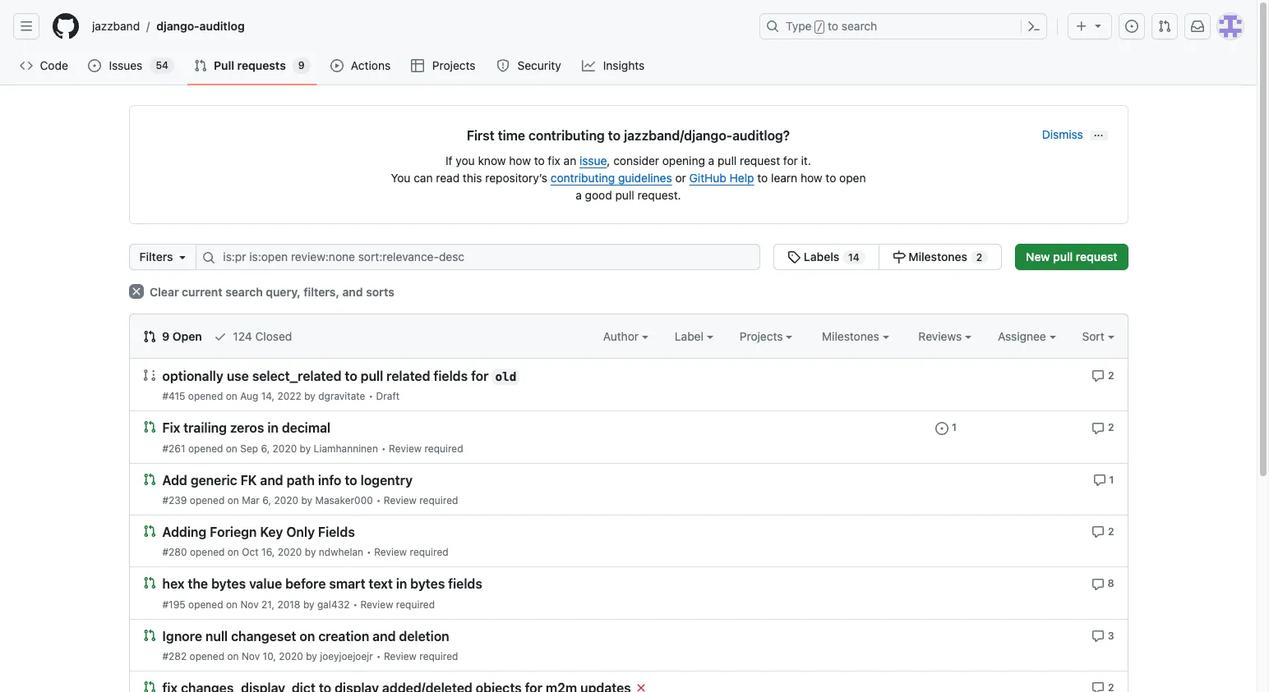 Task type: locate. For each thing, give the bounding box(es) containing it.
closed
[[255, 330, 292, 344]]

fields inside hex the bytes value before smart text in bytes fields #195             opened on nov 21, 2018 by gal432 • review required
[[448, 577, 482, 592]]

for inside the optionally use select_related to pull related fields for old #415             opened on aug 14, 2022 by dgravitate • draft
[[471, 369, 489, 384]]

review required link up text
[[374, 547, 448, 559]]

to learn how to open a good pull request.
[[576, 171, 866, 202]]

contributing up an
[[528, 128, 605, 143]]

opened down "adding"
[[190, 547, 225, 559]]

review inside ignore null changeset on creation and deletion #282             opened on nov 10, 2020 by joeyjoejoejr • review required
[[384, 651, 417, 663]]

git pull request image for issues issue opened icon
[[194, 59, 207, 72]]

projects right table icon at top
[[432, 58, 476, 72]]

open pull request image for fix trailing zeros in decimal
[[143, 421, 156, 434]]

3 open pull request element from the top
[[143, 524, 156, 538]]

9 open link
[[143, 328, 202, 345]]

related
[[387, 369, 430, 384]]

0 vertical spatial git pull request image
[[1158, 20, 1171, 33]]

16,
[[261, 547, 275, 559]]

pull up github help link
[[718, 154, 737, 168]]

• up logentry
[[381, 443, 386, 455]]

opened down trailing on the bottom
[[188, 443, 223, 455]]

• left the 'draft'
[[369, 391, 373, 403]]

by down only
[[305, 547, 316, 559]]

0 vertical spatial in
[[267, 421, 279, 436]]

9 left open in the left top of the page
[[162, 330, 170, 344]]

to up masaker000
[[345, 473, 357, 488]]

request inside new pull request link
[[1076, 250, 1117, 264]]

insights
[[603, 58, 645, 72]]

8 link
[[1091, 576, 1114, 591]]

• down logentry
[[376, 495, 381, 507]]

notifications image
[[1191, 20, 1204, 33]]

#239
[[162, 495, 187, 507]]

and
[[342, 285, 363, 299], [260, 473, 283, 488], [373, 629, 396, 644]]

by inside ignore null changeset on creation and deletion #282             opened on nov 10, 2020 by joeyjoejoejr • review required
[[306, 651, 317, 663]]

1 vertical spatial open pull request image
[[143, 577, 156, 590]]

9 for 9 open
[[162, 330, 170, 344]]

3 open pull request image from the top
[[143, 629, 156, 642]]

pull up the 'draft'
[[361, 369, 383, 384]]

review required link down deletion on the left bottom of the page
[[384, 651, 458, 663]]

0 vertical spatial 1 link
[[935, 420, 957, 435]]

milestones button
[[822, 328, 889, 345]]

shield image
[[496, 59, 510, 72]]

fields inside the optionally use select_related to pull related fields for old #415             opened on aug 14, 2022 by dgravitate • draft
[[434, 369, 468, 384]]

search left query, in the top of the page
[[225, 285, 263, 299]]

2 open pull request element from the top
[[143, 472, 156, 486]]

text
[[369, 577, 393, 592]]

triangle down image
[[176, 251, 189, 264]]

review up text
[[374, 547, 407, 559]]

on up null at bottom
[[226, 599, 238, 611]]

changeset
[[231, 629, 296, 644]]

x image
[[129, 284, 143, 299]]

2 2 link from the top
[[1092, 420, 1114, 435]]

the
[[188, 577, 208, 592]]

0 vertical spatial projects
[[432, 58, 476, 72]]

on inside hex the bytes value before smart text in bytes fields #195             opened on nov 21, 2018 by gal432 • review required
[[226, 599, 238, 611]]

type / to search
[[786, 19, 877, 33]]

issue opened image for issues
[[88, 59, 101, 72]]

1 vertical spatial for
[[471, 369, 489, 384]]

git pull request image inside 9 open link
[[143, 330, 156, 344]]

0 horizontal spatial /
[[146, 19, 150, 33]]

on left mar
[[227, 495, 239, 507]]

git pull request image left 9 open
[[143, 330, 156, 344]]

0 horizontal spatial 1
[[952, 422, 957, 434]]

git pull request image for the rightmost issue opened icon
[[1158, 20, 1171, 33]]

and left deletion on the left bottom of the page
[[373, 629, 396, 644]]

2 vertical spatial issue opened image
[[935, 422, 949, 435]]

open pull request element
[[143, 420, 156, 434], [143, 472, 156, 486], [143, 524, 156, 538], [143, 576, 156, 590], [143, 628, 156, 642], [143, 680, 156, 693]]

milestones for milestones
[[822, 330, 882, 344]]

1 vertical spatial how
[[801, 171, 822, 185]]

learn
[[771, 171, 797, 185]]

0 vertical spatial open pull request image
[[143, 421, 156, 434]]

review required link for add generic fk and path info to logentry
[[384, 495, 458, 507]]

0 vertical spatial 2 link
[[1092, 368, 1114, 383]]

1 horizontal spatial milestones
[[908, 250, 967, 264]]

dgravitate
[[318, 391, 365, 403]]

github
[[689, 171, 726, 185]]

time
[[498, 128, 525, 143]]

1 vertical spatial 1 link
[[1093, 472, 1114, 487]]

to up the 'dgravitate' 'link'
[[345, 369, 357, 384]]

reviews
[[918, 330, 965, 344]]

required inside ignore null changeset on creation and deletion #282             opened on nov 10, 2020 by joeyjoejoejr • review required
[[419, 651, 458, 663]]

read
[[436, 171, 460, 185]]

open
[[839, 171, 866, 185]]

0 horizontal spatial in
[[267, 421, 279, 436]]

dismiss
[[1042, 127, 1083, 141]]

1 horizontal spatial a
[[708, 154, 714, 168]]

review required link for ignore null changeset on creation and deletion
[[384, 651, 458, 663]]

1 horizontal spatial how
[[801, 171, 822, 185]]

5 open pull request element from the top
[[143, 628, 156, 642]]

1 horizontal spatial and
[[342, 285, 363, 299]]

review down text
[[360, 599, 393, 611]]

by down path
[[301, 495, 312, 507]]

and inside ignore null changeset on creation and deletion #282             opened on nov 10, 2020 by joeyjoejoejr • review required
[[373, 629, 396, 644]]

required inside adding foriegn key only fields #280             opened on oct 16, 2020 by ndwhelan • review required
[[410, 547, 448, 559]]

review
[[389, 443, 422, 455], [384, 495, 417, 507], [374, 547, 407, 559], [360, 599, 393, 611], [384, 651, 417, 663]]

124
[[233, 330, 252, 344]]

this
[[463, 171, 482, 185]]

1 vertical spatial search
[[225, 285, 263, 299]]

2 horizontal spatial and
[[373, 629, 396, 644]]

nov left "10,"
[[242, 651, 260, 663]]

and left 'sorts'
[[342, 285, 363, 299]]

comment image for optionally use select_related to pull related fields for
[[1092, 370, 1105, 383]]

1 / 6 checks ok image
[[634, 682, 647, 693]]

a down you can read this repository's contributing guidelines or github help
[[576, 188, 582, 202]]

and for filters,
[[342, 285, 363, 299]]

on left creation
[[300, 629, 315, 644]]

check image
[[213, 330, 227, 344]]

requests
[[237, 58, 286, 72]]

new pull request link
[[1015, 244, 1128, 270]]

1 vertical spatial fields
[[448, 577, 482, 592]]

54
[[156, 59, 169, 72]]

1 open pull request element from the top
[[143, 420, 156, 434]]

1 horizontal spatial /
[[817, 21, 823, 33]]

by right 2018
[[303, 599, 314, 611]]

4 open pull request element from the top
[[143, 576, 156, 590]]

triangle down image
[[1091, 19, 1105, 32]]

2 open pull request image from the top
[[143, 577, 156, 590]]

0 vertical spatial a
[[708, 154, 714, 168]]

and right 'fk'
[[260, 473, 283, 488]]

0 horizontal spatial 1 link
[[935, 420, 957, 435]]

on left "oct"
[[227, 547, 239, 559]]

query,
[[266, 285, 301, 299]]

1 vertical spatial milestones
[[822, 330, 882, 344]]

1 horizontal spatial issue opened image
[[935, 422, 949, 435]]

#195
[[162, 599, 185, 611]]

1 horizontal spatial bytes
[[410, 577, 445, 592]]

• inside adding foriegn key only fields #280             opened on oct 16, 2020 by ndwhelan • review required
[[367, 547, 371, 559]]

review down deletion on the left bottom of the page
[[384, 651, 417, 663]]

• inside ignore null changeset on creation and deletion #282             opened on nov 10, 2020 by joeyjoejoejr • review required
[[376, 651, 381, 663]]

/ right type
[[817, 21, 823, 33]]

on left sep
[[226, 443, 237, 455]]

0 vertical spatial fields
[[434, 369, 468, 384]]

list
[[85, 13, 750, 39]]

2 open pull request image from the top
[[143, 525, 156, 538]]

nov left 21,
[[240, 599, 259, 611]]

review up logentry
[[389, 443, 422, 455]]

by inside hex the bytes value before smart text in bytes fields #195             opened on nov 21, 2018 by gal432 • review required
[[303, 599, 314, 611]]

1 vertical spatial projects
[[740, 330, 786, 344]]

1 vertical spatial git pull request image
[[194, 59, 207, 72]]

1 horizontal spatial request
[[1076, 250, 1117, 264]]

masaker000
[[315, 495, 373, 507]]

2 bytes from the left
[[410, 577, 445, 592]]

0 vertical spatial 6,
[[261, 443, 270, 455]]

6, right sep
[[261, 443, 270, 455]]

review inside add generic fk and path info to logentry #239             opened on mar 6, 2020 by masaker000 • review required
[[384, 495, 417, 507]]

table image
[[411, 59, 424, 72]]

to
[[828, 19, 838, 33], [608, 128, 621, 143], [534, 154, 545, 168], [757, 171, 768, 185], [826, 171, 836, 185], [345, 369, 357, 384], [345, 473, 357, 488]]

aug
[[240, 391, 258, 403]]

0 vertical spatial milestones
[[908, 250, 967, 264]]

review required link down text
[[360, 599, 435, 611]]

code image
[[20, 59, 33, 72]]

issue opened image
[[1125, 20, 1138, 33], [88, 59, 101, 72], [935, 422, 949, 435]]

add generic fk and path info to logentry link
[[162, 473, 413, 488]]

None search field
[[129, 244, 1002, 270]]

jazzband/django-
[[624, 128, 732, 143]]

creation
[[318, 629, 369, 644]]

how down it.
[[801, 171, 822, 185]]

2 for optionally use select_related to pull related fields for
[[1108, 370, 1114, 382]]

graph image
[[582, 59, 595, 72]]

6, right mar
[[262, 495, 271, 507]]

milestones down 14
[[822, 330, 882, 344]]

open pull request element for adding
[[143, 524, 156, 538]]

logentry
[[361, 473, 413, 488]]

can
[[414, 171, 433, 185]]

0 vertical spatial issue opened image
[[1125, 20, 1138, 33]]

#415
[[162, 391, 185, 403]]

fields up deletion on the left bottom of the page
[[448, 577, 482, 592]]

new pull request
[[1026, 250, 1117, 264]]

0 vertical spatial 1
[[952, 422, 957, 434]]

1 vertical spatial request
[[1076, 250, 1117, 264]]

2 link for optionally use select_related to pull related fields for
[[1092, 368, 1114, 383]]

projects right label 'popup button'
[[740, 330, 786, 344]]

request right new
[[1076, 250, 1117, 264]]

2020 right 16,
[[278, 547, 302, 559]]

a inside to learn how to open a good pull request.
[[576, 188, 582, 202]]

9 left play image
[[298, 59, 305, 72]]

to inside add generic fk and path info to logentry #239             opened on mar 6, 2020 by masaker000 • review required
[[345, 473, 357, 488]]

trailing
[[183, 421, 227, 436]]

jazzband / django-auditlog
[[92, 19, 245, 33]]

0 horizontal spatial issue opened image
[[88, 59, 101, 72]]

0 vertical spatial search
[[842, 19, 877, 33]]

dgravitate link
[[318, 391, 365, 403]]

dismiss ...
[[1042, 127, 1103, 141]]

comment image
[[1092, 370, 1105, 383], [1092, 422, 1105, 435], [1093, 474, 1106, 487], [1091, 578, 1104, 591], [1091, 630, 1105, 643], [1092, 682, 1105, 693]]

/ inside jazzband / django-auditlog
[[146, 19, 150, 33]]

1 vertical spatial nov
[[242, 651, 260, 663]]

for left 'old'
[[471, 369, 489, 384]]

opened inside the optionally use select_related to pull related fields for old #415             opened on aug 14, 2022 by dgravitate • draft
[[188, 391, 223, 403]]

review required link
[[389, 443, 463, 455], [384, 495, 458, 507], [374, 547, 448, 559], [360, 599, 435, 611], [384, 651, 458, 663]]

and inside add generic fk and path info to logentry #239             opened on mar 6, 2020 by masaker000 • review required
[[260, 473, 283, 488]]

1 horizontal spatial 1
[[1109, 474, 1114, 486]]

to left fix
[[534, 154, 545, 168]]

in inside fix trailing zeros in decimal #261             opened on sep 6, 2020 by liamhanninen • review required
[[267, 421, 279, 436]]

open pull request image left fix
[[143, 421, 156, 434]]

1 vertical spatial 9
[[162, 330, 170, 344]]

3 2 link from the top
[[1092, 524, 1114, 539]]

0 vertical spatial and
[[342, 285, 363, 299]]

• down smart
[[353, 599, 358, 611]]

0 vertical spatial nov
[[240, 599, 259, 611]]

deletion
[[399, 629, 449, 644]]

open pull request image
[[143, 421, 156, 434], [143, 577, 156, 590]]

bytes right text
[[410, 577, 445, 592]]

add generic fk and path info to logentry #239             opened on mar 6, 2020 by masaker000 • review required
[[162, 473, 458, 507]]

milestones inside issue element
[[908, 250, 967, 264]]

1 open pull request image from the top
[[143, 421, 156, 434]]

2 horizontal spatial issue opened image
[[1125, 20, 1138, 33]]

open pull request element for add
[[143, 472, 156, 486]]

auditlog?
[[732, 128, 790, 143]]

open pull request element for hex
[[143, 576, 156, 590]]

code
[[40, 58, 68, 72]]

1 vertical spatial and
[[260, 473, 283, 488]]

0 vertical spatial how
[[509, 154, 531, 168]]

comment image inside 8 link
[[1091, 578, 1104, 591]]

open pull request image left hex
[[143, 577, 156, 590]]

only
[[286, 525, 315, 540]]

review required link down logentry
[[384, 495, 458, 507]]

0 horizontal spatial git pull request image
[[143, 330, 156, 344]]

open pull request image
[[143, 473, 156, 486], [143, 525, 156, 538], [143, 629, 156, 642], [143, 681, 156, 693]]

git pull request image
[[1158, 20, 1171, 33], [194, 59, 207, 72], [143, 330, 156, 344]]

milestones inside popup button
[[822, 330, 882, 344]]

review down logentry
[[384, 495, 417, 507]]

search right type
[[842, 19, 877, 33]]

0 vertical spatial request
[[740, 154, 780, 168]]

1 open pull request image from the top
[[143, 473, 156, 486]]

good
[[585, 188, 612, 202]]

fields
[[434, 369, 468, 384], [448, 577, 482, 592]]

2020 right "10,"
[[279, 651, 303, 663]]

1 horizontal spatial in
[[396, 577, 407, 592]]

0 vertical spatial 9
[[298, 59, 305, 72]]

6 open pull request element from the top
[[143, 680, 156, 693]]

guidelines
[[618, 171, 672, 185]]

• inside hex the bytes value before smart text in bytes fields #195             opened on nov 21, 2018 by gal432 • review required
[[353, 599, 358, 611]]

and for creation
[[373, 629, 396, 644]]

2020 down decimal
[[273, 443, 297, 455]]

on inside fix trailing zeros in decimal #261             opened on sep 6, 2020 by liamhanninen • review required
[[226, 443, 237, 455]]

1 vertical spatial a
[[576, 188, 582, 202]]

required inside fix trailing zeros in decimal #261             opened on sep 6, 2020 by liamhanninen • review required
[[424, 443, 463, 455]]

in
[[267, 421, 279, 436], [396, 577, 407, 592]]

1 horizontal spatial 9
[[298, 59, 305, 72]]

command palette image
[[1027, 20, 1041, 33]]

2 vertical spatial 2 link
[[1092, 524, 1114, 539]]

review required link up logentry
[[389, 443, 463, 455]]

tag image
[[788, 251, 801, 264]]

2 horizontal spatial git pull request image
[[1158, 20, 1171, 33]]

• inside add generic fk and path info to logentry #239             opened on mar 6, 2020 by masaker000 • review required
[[376, 495, 381, 507]]

• inside the optionally use select_related to pull related fields for old #415             opened on aug 14, 2022 by dgravitate • draft
[[369, 391, 373, 403]]

django-auditlog link
[[150, 13, 251, 39]]

1 vertical spatial contributing
[[551, 171, 615, 185]]

pull down contributing guidelines link
[[615, 188, 634, 202]]

comment image inside the 1 link
[[1093, 474, 1106, 487]]

Issues search field
[[196, 244, 760, 270]]

by down ignore null changeset on creation and deletion link
[[306, 651, 317, 663]]

filters
[[139, 250, 173, 264]]

on inside adding foriegn key only fields #280             opened on oct 16, 2020 by ndwhelan • review required
[[227, 547, 239, 559]]

opened down null at bottom
[[190, 651, 224, 663]]

zeros
[[230, 421, 264, 436]]

0 horizontal spatial a
[[576, 188, 582, 202]]

1 vertical spatial 2 link
[[1092, 420, 1114, 435]]

bytes right the
[[211, 577, 246, 592]]

assignee
[[998, 330, 1049, 344]]

0 horizontal spatial 9
[[162, 330, 170, 344]]

by down decimal
[[300, 443, 311, 455]]

in right the "zeros"
[[267, 421, 279, 436]]

by
[[304, 391, 315, 403], [300, 443, 311, 455], [301, 495, 312, 507], [305, 547, 316, 559], [303, 599, 314, 611], [306, 651, 317, 663]]

on left aug
[[226, 391, 237, 403]]

0 horizontal spatial milestones
[[822, 330, 882, 344]]

opened down generic
[[190, 495, 225, 507]]

0 horizontal spatial request
[[740, 154, 780, 168]]

1 vertical spatial 6,
[[262, 495, 271, 507]]

milestones right milestone icon on the right of page
[[908, 250, 967, 264]]

opened down the
[[188, 599, 223, 611]]

contributing down issue link
[[551, 171, 615, 185]]

git pull request image left notifications image
[[1158, 20, 1171, 33]]

/ inside type / to search
[[817, 21, 823, 33]]

a up github
[[708, 154, 714, 168]]

0 horizontal spatial bytes
[[211, 577, 246, 592]]

0 horizontal spatial for
[[471, 369, 489, 384]]

pull right new
[[1053, 250, 1073, 264]]

current
[[182, 285, 222, 299]]

on down null at bottom
[[227, 651, 239, 663]]

0 horizontal spatial how
[[509, 154, 531, 168]]

2020 down add generic fk and path info to logentry link at the bottom of the page
[[274, 495, 298, 507]]

hex the bytes value before smart text in bytes fields link
[[162, 577, 482, 592]]

how up "repository's"
[[509, 154, 531, 168]]

it.
[[801, 154, 811, 168]]

on inside add generic fk and path info to logentry #239             opened on mar 6, 2020 by masaker000 • review required
[[227, 495, 239, 507]]

how inside to learn how to open a good pull request.
[[801, 171, 822, 185]]

request up help
[[740, 154, 780, 168]]

play image
[[330, 59, 343, 72]]

type
[[786, 19, 812, 33]]

1 vertical spatial issue opened image
[[88, 59, 101, 72]]

path
[[287, 473, 315, 488]]

fields right related
[[434, 369, 468, 384]]

6, inside add generic fk and path info to logentry #239             opened on mar 6, 2020 by masaker000 • review required
[[262, 495, 271, 507]]

for left it.
[[783, 154, 798, 168]]

/ left django- on the left top of the page
[[146, 19, 150, 33]]

2 vertical spatial and
[[373, 629, 396, 644]]

• right joeyjoejoejr in the left of the page
[[376, 651, 381, 663]]

1 horizontal spatial 1 link
[[1093, 472, 1114, 487]]

by right 2022
[[304, 391, 315, 403]]

0 horizontal spatial and
[[260, 473, 283, 488]]

git pull request image left the "pull"
[[194, 59, 207, 72]]

1 vertical spatial in
[[396, 577, 407, 592]]

2 vertical spatial git pull request image
[[143, 330, 156, 344]]

opened down the optionally
[[188, 391, 223, 403]]

1 horizontal spatial git pull request image
[[194, 59, 207, 72]]

required inside hex the bytes value before smart text in bytes fields #195             opened on nov 21, 2018 by gal432 • review required
[[396, 599, 435, 611]]

• inside fix trailing zeros in decimal #261             opened on sep 6, 2020 by liamhanninen • review required
[[381, 443, 386, 455]]

open pull request image for adding foriegn key only fields
[[143, 525, 156, 538]]

• right ndwhelan
[[367, 547, 371, 559]]

1 horizontal spatial projects
[[740, 330, 786, 344]]

auditlog
[[199, 19, 245, 33]]

pull inside to learn how to open a good pull request.
[[615, 188, 634, 202]]

reviews button
[[918, 328, 971, 345]]

1 horizontal spatial for
[[783, 154, 798, 168]]

9
[[298, 59, 305, 72], [162, 330, 170, 344]]

optionally use select_related to pull related fields for old #415             opened on aug 14, 2022 by dgravitate • draft
[[162, 369, 517, 403]]

comment image
[[1092, 526, 1105, 539]]

1 2 link from the top
[[1092, 368, 1114, 383]]

in right text
[[396, 577, 407, 592]]

draft pull request image
[[143, 369, 156, 382]]



Task type: describe. For each thing, give the bounding box(es) containing it.
to right type
[[828, 19, 838, 33]]

sorts
[[366, 285, 394, 299]]

milestones 2
[[905, 250, 982, 264]]

to right help
[[757, 171, 768, 185]]

by inside fix trailing zeros in decimal #261             opened on sep 6, 2020 by liamhanninen • review required
[[300, 443, 311, 455]]

to inside the optionally use select_related to pull related fields for old #415             opened on aug 14, 2022 by dgravitate • draft
[[345, 369, 357, 384]]

2 link for fix trailing zeros in decimal
[[1092, 420, 1114, 435]]

adding
[[162, 525, 206, 540]]

request.
[[637, 188, 681, 202]]

2018
[[277, 599, 300, 611]]

4 open pull request image from the top
[[143, 681, 156, 693]]

oct
[[242, 547, 259, 559]]

2020 inside fix trailing zeros in decimal #261             opened on sep 6, 2020 by liamhanninen • review required
[[273, 443, 297, 455]]

by inside adding foriegn key only fields #280             opened on oct 16, 2020 by ndwhelan • review required
[[305, 547, 316, 559]]

opened inside fix trailing zeros in decimal #261             opened on sep 6, 2020 by liamhanninen • review required
[[188, 443, 223, 455]]

,
[[607, 154, 610, 168]]

9 for 9
[[298, 59, 305, 72]]

3 link
[[1091, 628, 1114, 643]]

opening
[[662, 154, 705, 168]]

2022
[[277, 391, 301, 403]]

help
[[730, 171, 754, 185]]

to up ,
[[608, 128, 621, 143]]

open pull request image for add generic fk and path info to logentry
[[143, 473, 156, 486]]

3
[[1108, 630, 1114, 642]]

use
[[227, 369, 249, 384]]

1 vertical spatial 1
[[1109, 474, 1114, 486]]

foriegn
[[210, 525, 257, 540]]

14
[[848, 252, 859, 264]]

liamhanninen
[[314, 443, 378, 455]]

gal432
[[317, 599, 350, 611]]

value
[[249, 577, 282, 592]]

you
[[456, 154, 475, 168]]

opened inside hex the bytes value before smart text in bytes fields #195             opened on nov 21, 2018 by gal432 • review required
[[188, 599, 223, 611]]

by inside add generic fk and path info to logentry #239             opened on mar 6, 2020 by masaker000 • review required
[[301, 495, 312, 507]]

comment image for add generic fk and path info to logentry
[[1093, 474, 1106, 487]]

if you know how to fix an issue ,           consider opening a pull request for it.
[[446, 154, 811, 168]]

none search field containing filters
[[129, 244, 1002, 270]]

2020 inside ignore null changeset on creation and deletion #282             opened on nov 10, 2020 by joeyjoejoejr • review required
[[279, 651, 303, 663]]

new
[[1026, 250, 1050, 264]]

0 vertical spatial for
[[783, 154, 798, 168]]

fix trailing zeros in decimal link
[[162, 421, 330, 436]]

0 horizontal spatial projects
[[432, 58, 476, 72]]

0 vertical spatial contributing
[[528, 128, 605, 143]]

before
[[285, 577, 326, 592]]

open pull request element for fix
[[143, 420, 156, 434]]

review required link for fix trailing zeros in decimal
[[389, 443, 463, 455]]

1 bytes from the left
[[211, 577, 246, 592]]

2020 inside add generic fk and path info to logentry #239             opened on mar 6, 2020 by masaker000 • review required
[[274, 495, 298, 507]]

0 horizontal spatial search
[[225, 285, 263, 299]]

Search all issues text field
[[196, 244, 760, 270]]

label button
[[675, 328, 713, 345]]

2 link for adding foriegn key only fields
[[1092, 524, 1114, 539]]

issue opened image for 1
[[935, 422, 949, 435]]

#282
[[162, 651, 187, 663]]

search image
[[203, 252, 216, 265]]

comment image for fix trailing zeros in decimal
[[1092, 422, 1105, 435]]

review required link for adding foriegn key only fields
[[374, 547, 448, 559]]

projects inside popup button
[[740, 330, 786, 344]]

hex the bytes value before smart text in bytes fields #195             opened on nov 21, 2018 by gal432 • review required
[[162, 577, 482, 611]]

clear
[[150, 285, 179, 299]]

pull inside the optionally use select_related to pull related fields for old #415             opened on aug 14, 2022 by dgravitate • draft
[[361, 369, 383, 384]]

actions
[[351, 58, 391, 72]]

opened inside add generic fk and path info to logentry #239             opened on mar 6, 2020 by masaker000 • review required
[[190, 495, 225, 507]]

review required link for hex the bytes value before smart text in bytes fields
[[360, 599, 435, 611]]

1 horizontal spatial search
[[842, 19, 877, 33]]

adding foriegn key only fields #280             opened on oct 16, 2020 by ndwhelan • review required
[[162, 525, 448, 559]]

github help link
[[689, 171, 754, 185]]

pull
[[214, 58, 234, 72]]

124 closed
[[230, 330, 292, 344]]

124 closed link
[[213, 328, 292, 345]]

if
[[446, 154, 453, 168]]

6, inside fix trailing zeros in decimal #261             opened on sep 6, 2020 by liamhanninen • review required
[[261, 443, 270, 455]]

to left open on the top of the page
[[826, 171, 836, 185]]

pull requests
[[214, 58, 286, 72]]

ndwhelan
[[319, 547, 363, 559]]

issue link
[[579, 154, 607, 168]]

draft pull request element
[[143, 368, 156, 382]]

security
[[517, 58, 561, 72]]

open pull request image for hex the bytes value before smart text in bytes fields
[[143, 577, 156, 590]]

2 for fix trailing zeros in decimal
[[1108, 422, 1114, 434]]

2 inside milestones 2
[[976, 252, 982, 264]]

code link
[[13, 53, 75, 78]]

milestone image
[[892, 251, 905, 264]]

hex
[[162, 577, 185, 592]]

actions link
[[324, 53, 398, 78]]

on inside the optionally use select_related to pull related fields for old #415             opened on aug 14, 2022 by dgravitate • draft
[[226, 391, 237, 403]]

repository's
[[485, 171, 547, 185]]

ignore
[[162, 629, 202, 644]]

issue element
[[774, 244, 1002, 270]]

10,
[[263, 651, 276, 663]]

comment image inside 3 link
[[1091, 630, 1105, 643]]

plus image
[[1075, 20, 1088, 33]]

open
[[172, 330, 202, 344]]

in inside hex the bytes value before smart text in bytes fields #195             opened on nov 21, 2018 by gal432 • review required
[[396, 577, 407, 592]]

labels
[[804, 250, 839, 264]]

old
[[495, 371, 517, 384]]

required inside add generic fk and path info to logentry #239             opened on mar 6, 2020 by masaker000 • review required
[[419, 495, 458, 507]]

projects button
[[740, 328, 793, 345]]

clear current search query, filters, and sorts
[[147, 285, 394, 299]]

2 for adding foriegn key only fields
[[1108, 526, 1114, 538]]

author button
[[603, 328, 648, 345]]

smart
[[329, 577, 365, 592]]

milestones for milestones 2
[[908, 250, 967, 264]]

generic
[[191, 473, 237, 488]]

review inside hex the bytes value before smart text in bytes fields #195             opened on nov 21, 2018 by gal432 • review required
[[360, 599, 393, 611]]

jazzband link
[[85, 13, 146, 39]]

list containing jazzband
[[85, 13, 750, 39]]

add
[[162, 473, 187, 488]]

fk
[[240, 473, 257, 488]]

/ for jazzband
[[146, 19, 150, 33]]

filters,
[[304, 285, 339, 299]]

you can read this repository's contributing guidelines or github help
[[391, 171, 754, 185]]

joeyjoejoejr
[[320, 651, 373, 663]]

opened inside adding foriegn key only fields #280             opened on oct 16, 2020 by ndwhelan • review required
[[190, 547, 225, 559]]

fix
[[548, 154, 560, 168]]

opened inside ignore null changeset on creation and deletion #282             opened on nov 10, 2020 by joeyjoejoejr • review required
[[190, 651, 224, 663]]

#261
[[162, 443, 185, 455]]

contributing guidelines link
[[551, 171, 672, 185]]

open pull request image for ignore null changeset on creation and deletion
[[143, 629, 156, 642]]

open pull request element for ignore
[[143, 628, 156, 642]]

draft
[[376, 391, 400, 403]]

an
[[564, 154, 576, 168]]

insights link
[[576, 53, 653, 78]]

fields
[[318, 525, 355, 540]]

homepage image
[[53, 13, 79, 39]]

nov inside hex the bytes value before smart text in bytes fields #195             opened on nov 21, 2018 by gal432 • review required
[[240, 599, 259, 611]]

key
[[260, 525, 283, 540]]

select_related
[[252, 369, 341, 384]]

by inside the optionally use select_related to pull related fields for old #415             opened on aug 14, 2022 by dgravitate • draft
[[304, 391, 315, 403]]

/ for type
[[817, 21, 823, 33]]

security link
[[490, 53, 569, 78]]

jazzband
[[92, 19, 140, 33]]

sort
[[1082, 330, 1104, 344]]

draft link
[[376, 391, 400, 403]]

joeyjoejoejr link
[[320, 651, 373, 663]]

review inside adding foriegn key only fields #280             opened on oct 16, 2020 by ndwhelan • review required
[[374, 547, 407, 559]]

comment image for hex the bytes value before smart text in bytes fields
[[1091, 578, 1104, 591]]

21,
[[261, 599, 275, 611]]

nov inside ignore null changeset on creation and deletion #282             opened on nov 10, 2020 by joeyjoejoejr • review required
[[242, 651, 260, 663]]

review inside fix trailing zeros in decimal #261             opened on sep 6, 2020 by liamhanninen • review required
[[389, 443, 422, 455]]

2020 inside adding foriegn key only fields #280             opened on oct 16, 2020 by ndwhelan • review required
[[278, 547, 302, 559]]



Task type: vqa. For each thing, say whether or not it's contained in the screenshot.
The Bytes to the right
yes



